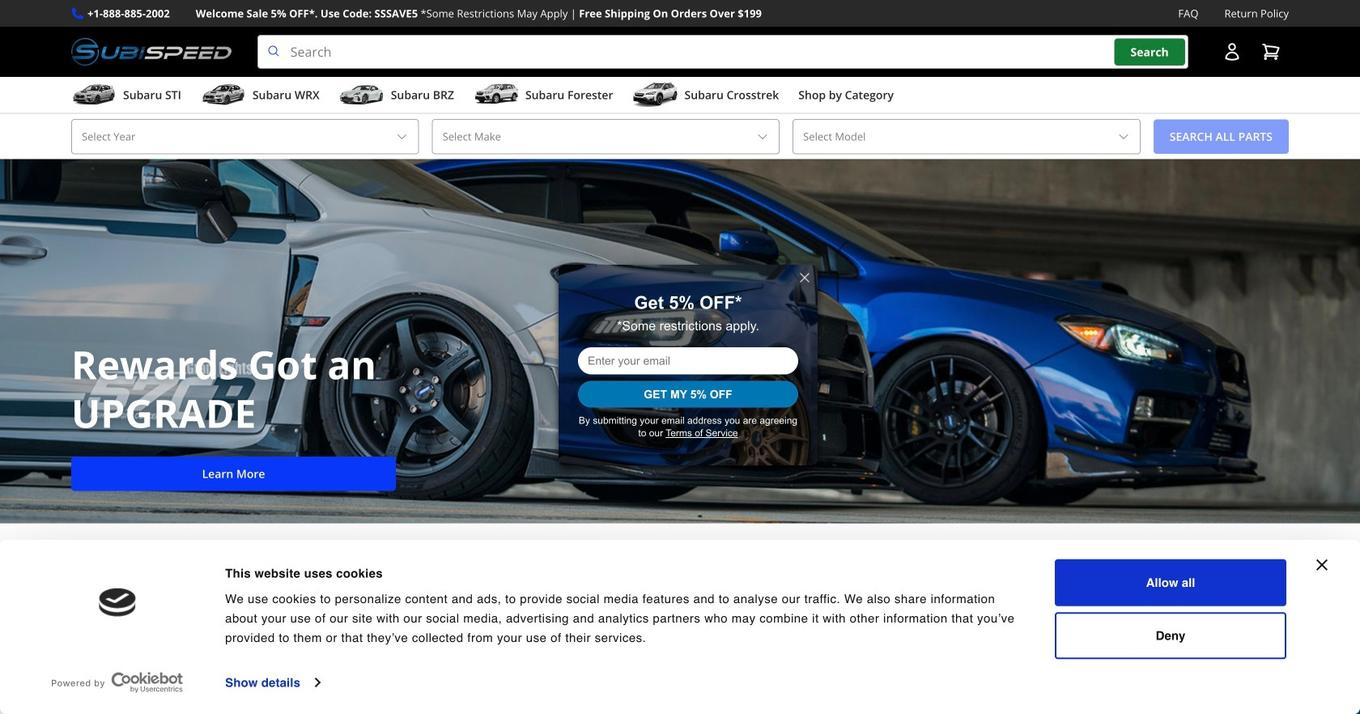 Task type: vqa. For each thing, say whether or not it's contained in the screenshot.
5x114.3
no



Task type: locate. For each thing, give the bounding box(es) containing it.
logo image
[[99, 589, 136, 617]]

select make image
[[757, 130, 770, 143]]

coilovers image
[[483, 576, 878, 714]]

rewards program image
[[0, 159, 1361, 524]]

search input field
[[257, 35, 1189, 69]]

close banner image
[[1317, 559, 1328, 571]]

a subaru brz thumbnail image image
[[339, 83, 385, 107]]

Select Year button
[[71, 119, 419, 154]]

button image
[[1223, 42, 1242, 62]]

subispeed logo image
[[71, 35, 231, 69]]

tab panel
[[221, 559, 1037, 695]]

select model image
[[1118, 130, 1130, 143]]



Task type: describe. For each thing, give the bounding box(es) containing it.
a subaru crosstrek thumbnail image image
[[633, 83, 678, 107]]

a subaru wrx thumbnail image image
[[201, 83, 246, 107]]

Select Make button
[[432, 119, 780, 154]]

select year image
[[396, 130, 409, 143]]

earn rewards image
[[894, 576, 1289, 714]]

a subaru sti thumbnail image image
[[71, 83, 117, 107]]

deals image
[[71, 576, 467, 714]]

Select Model button
[[793, 119, 1141, 154]]

a subaru forester thumbnail image image
[[474, 83, 519, 107]]

logo - opens in a new window image
[[52, 672, 183, 693]]



